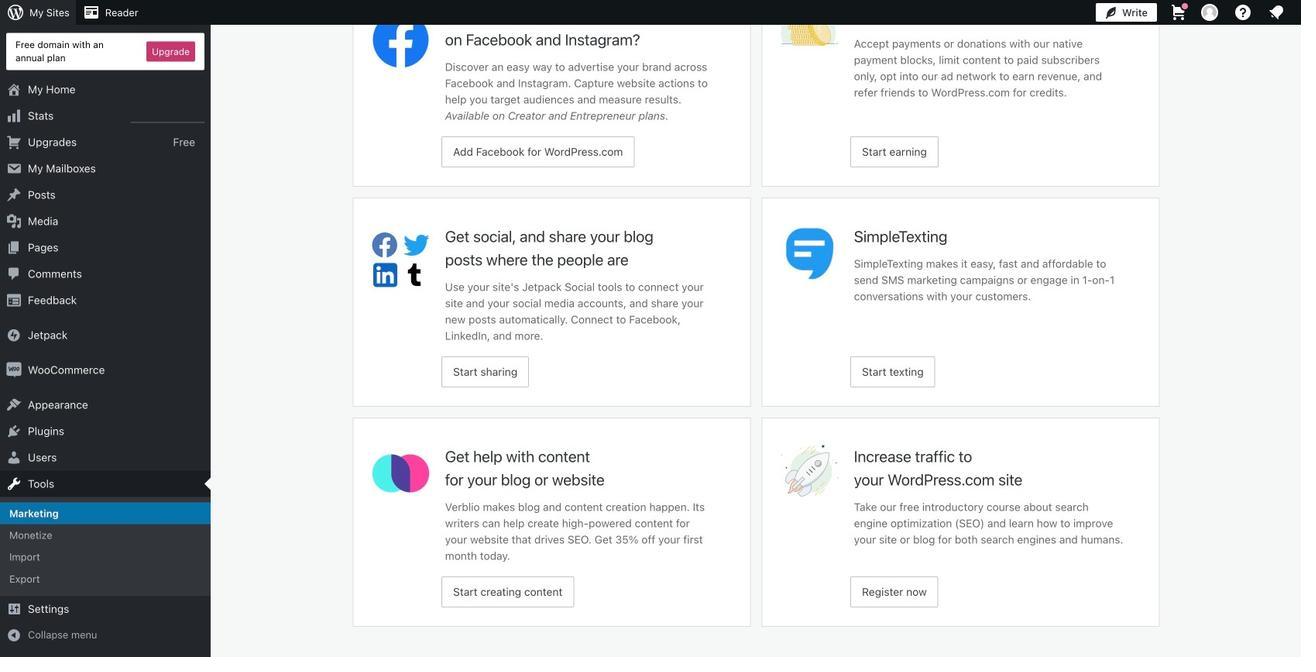 Task type: describe. For each thing, give the bounding box(es) containing it.
my shopping cart image
[[1170, 3, 1189, 22]]

1 list item from the top
[[1295, 79, 1302, 152]]

manage your notifications image
[[1268, 3, 1286, 22]]

simpletexting logo image
[[782, 225, 839, 282]]



Task type: locate. For each thing, give the bounding box(es) containing it.
highest hourly views 0 image
[[131, 113, 205, 123]]

help image
[[1234, 3, 1253, 22]]

1 img image from the top
[[6, 327, 22, 343]]

0 vertical spatial img image
[[6, 327, 22, 343]]

a rocketship image
[[782, 445, 839, 499]]

verblio logo image
[[372, 445, 430, 502]]

logos for facebook, twitter, linkedin, and tumblr image
[[372, 232, 430, 287]]

my profile image
[[1202, 4, 1219, 21]]

facebook logo image
[[372, 11, 430, 68]]

2 img image from the top
[[6, 362, 22, 378]]

2 list item from the top
[[1295, 152, 1302, 224]]

img image
[[6, 327, 22, 343], [6, 362, 22, 378]]

list item
[[1295, 79, 1302, 152], [1295, 152, 1302, 224], [1295, 224, 1302, 282]]

a stack of coins image
[[782, 5, 839, 49]]

3 list item from the top
[[1295, 224, 1302, 282]]

1 vertical spatial img image
[[6, 362, 22, 378]]



Task type: vqa. For each thing, say whether or not it's contained in the screenshot.
Search search box
no



